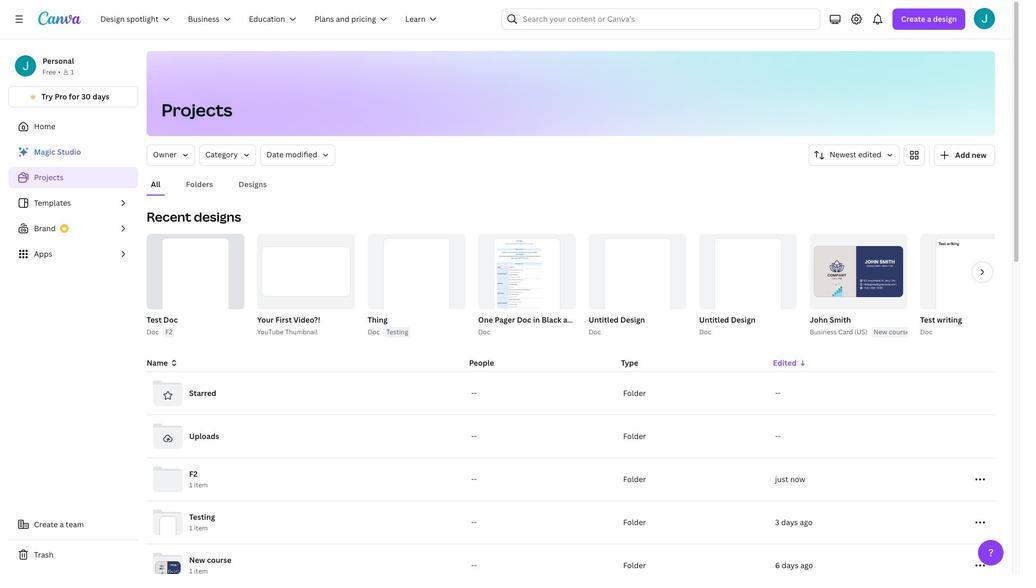 Task type: vqa. For each thing, say whether or not it's contained in the screenshot.
date modified 'BUTTON'
yes



Task type: locate. For each thing, give the bounding box(es) containing it.
3 group from the left
[[255, 234, 355, 338]]

14 group from the left
[[810, 234, 908, 309]]

Sort by button
[[809, 145, 900, 166]]

4 group from the left
[[257, 234, 355, 309]]

group
[[145, 234, 245, 338], [147, 234, 245, 333], [255, 234, 355, 338], [257, 234, 355, 309], [366, 234, 466, 338], [368, 234, 466, 333], [476, 234, 583, 338], [479, 234, 576, 333], [587, 234, 687, 338], [589, 234, 687, 333], [698, 234, 798, 338], [700, 234, 798, 333], [808, 234, 915, 338], [810, 234, 908, 309], [919, 234, 1019, 338], [921, 234, 1019, 333]]

None search field
[[502, 9, 821, 30]]

9 group from the left
[[587, 234, 687, 338]]

6 group from the left
[[368, 234, 466, 333]]

5 group from the left
[[366, 234, 466, 338]]

list
[[9, 141, 138, 265]]



Task type: describe. For each thing, give the bounding box(es) containing it.
john smith image
[[975, 8, 996, 29]]

Search search field
[[523, 9, 800, 29]]

16 group from the left
[[921, 234, 1019, 333]]

11 group from the left
[[698, 234, 798, 338]]

2 group from the left
[[147, 234, 245, 333]]

Owner button
[[147, 145, 195, 166]]

top level navigation element
[[94, 9, 449, 30]]

Category button
[[199, 145, 256, 166]]

7 group from the left
[[476, 234, 583, 338]]

15 group from the left
[[919, 234, 1019, 338]]

10 group from the left
[[589, 234, 687, 333]]

8 group from the left
[[479, 234, 576, 333]]

12 group from the left
[[700, 234, 798, 333]]

Date modified button
[[260, 145, 336, 166]]

1 group from the left
[[145, 234, 245, 338]]

13 group from the left
[[808, 234, 915, 338]]



